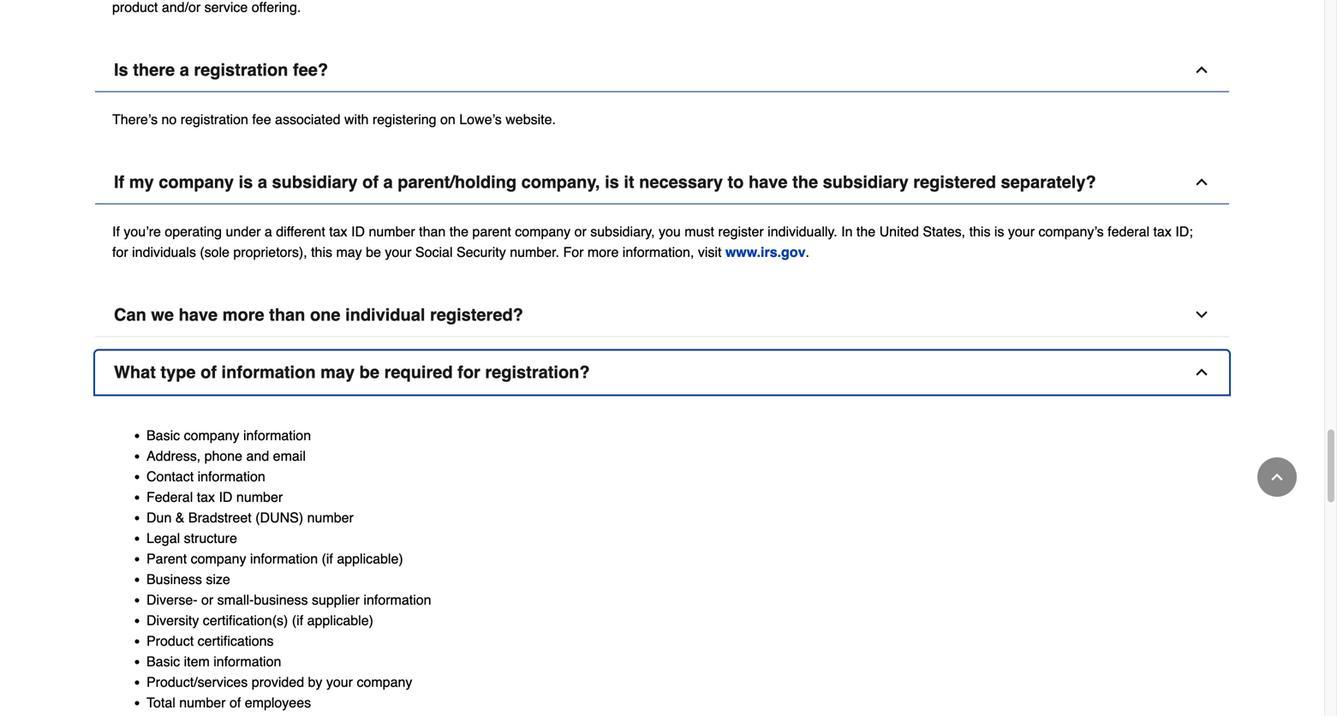 Task type: locate. For each thing, give the bounding box(es) containing it.
1 horizontal spatial than
[[419, 224, 446, 240]]

required
[[384, 363, 453, 382]]

2 horizontal spatial is
[[995, 224, 1005, 240]]

0 horizontal spatial subsidiary
[[272, 172, 358, 192]]

(sole
[[200, 244, 230, 260]]

tax right different
[[329, 224, 348, 240]]

email
[[273, 448, 306, 464]]

chevron up image
[[1194, 61, 1211, 78]]

tax up bradstreet
[[197, 489, 215, 505]]

registration
[[194, 60, 288, 80], [181, 111, 248, 127]]

be left social
[[366, 244, 381, 260]]

id up bradstreet
[[219, 489, 233, 505]]

for inside button
[[458, 363, 481, 382]]

there
[[133, 60, 175, 80]]

of inside basic company information address, phone and email contact information federal tax id number dun & bradstreet (duns) number legal structure parent company information (if applicable) business size diverse- or small-business supplier information diversity certification(s) (if applicable) product certifications basic item information product/services provided by your company total number of employees
[[230, 695, 241, 711]]

tax
[[329, 224, 348, 240], [1154, 224, 1172, 240], [197, 489, 215, 505]]

the
[[793, 172, 819, 192], [450, 224, 469, 240], [857, 224, 876, 240]]

2 vertical spatial your
[[326, 675, 353, 690]]

the up security
[[450, 224, 469, 240]]

may up one in the left top of the page
[[336, 244, 362, 260]]

structure
[[184, 531, 237, 546]]

0 vertical spatial than
[[419, 224, 446, 240]]

registered?
[[430, 305, 524, 325]]

is
[[239, 172, 253, 192], [605, 172, 619, 192], [995, 224, 1005, 240]]

the inside button
[[793, 172, 819, 192]]

1 horizontal spatial tax
[[329, 224, 348, 240]]

registration?
[[485, 363, 590, 382]]

chevron up image inside if my company is a subsidiary of a parent/holding company, is it necessary to have the subsidiary registered separately? button
[[1194, 174, 1211, 191]]

0 horizontal spatial your
[[326, 675, 353, 690]]

1 horizontal spatial or
[[575, 224, 587, 240]]

(if
[[322, 551, 333, 567], [292, 613, 304, 629]]

item
[[184, 654, 210, 670]]

0 horizontal spatial id
[[219, 489, 233, 505]]

or inside basic company information address, phone and email contact information federal tax id number dun & bradstreet (duns) number legal structure parent company information (if applicable) business size diverse- or small-business supplier information diversity certification(s) (if applicable) product certifications basic item information product/services provided by your company total number of employees
[[201, 592, 214, 608]]

0 vertical spatial if
[[114, 172, 124, 192]]

more down subsidiary,
[[588, 244, 619, 260]]

0 horizontal spatial tax
[[197, 489, 215, 505]]

your left company's
[[1009, 224, 1035, 240]]

with
[[345, 111, 369, 127]]

the right "in"
[[857, 224, 876, 240]]

individuals
[[132, 244, 196, 260]]

a
[[180, 60, 189, 80], [258, 172, 267, 192], [384, 172, 393, 192], [265, 224, 272, 240]]

have right we at the top left of the page
[[179, 305, 218, 325]]

of right type
[[201, 363, 217, 382]]

information,
[[623, 244, 695, 260]]

be left required
[[360, 363, 380, 382]]

chevron up image for what type of information may be required for registration?
[[1194, 364, 1211, 381]]

company
[[159, 172, 234, 192], [515, 224, 571, 240], [184, 428, 240, 444], [191, 551, 246, 567], [357, 675, 413, 690]]

basic up address,
[[147, 428, 180, 444]]

dun
[[147, 510, 172, 526]]

separately?
[[1001, 172, 1097, 192]]

be
[[366, 244, 381, 260], [360, 363, 380, 382]]

0 vertical spatial be
[[366, 244, 381, 260]]

id
[[351, 224, 365, 240], [219, 489, 233, 505]]

1 horizontal spatial your
[[385, 244, 412, 260]]

registration right no
[[181, 111, 248, 127]]

company up operating
[[159, 172, 234, 192]]

your
[[1009, 224, 1035, 240], [385, 244, 412, 260], [326, 675, 353, 690]]

1 vertical spatial for
[[458, 363, 481, 382]]

1 vertical spatial or
[[201, 592, 214, 608]]

1 vertical spatial more
[[223, 305, 265, 325]]

your inside basic company information address, phone and email contact information federal tax id number dun & bradstreet (duns) number legal structure parent company information (if applicable) business size diverse- or small-business supplier information diversity certification(s) (if applicable) product certifications basic item information product/services provided by your company total number of employees
[[326, 675, 353, 690]]

tax left id;
[[1154, 224, 1172, 240]]

this down different
[[311, 244, 333, 260]]

1 vertical spatial if
[[112, 224, 120, 240]]

number inside if you're operating under a different tax id number than the parent company or subsidiary, you must register individually. in the united states, this is your company's federal tax id; for individuals (sole proprietors), this may be your social security number. for more information, visit
[[369, 224, 415, 240]]

2 vertical spatial chevron up image
[[1269, 469, 1286, 486]]

information up email
[[243, 428, 311, 444]]

2 horizontal spatial of
[[363, 172, 379, 192]]

1 vertical spatial id
[[219, 489, 233, 505]]

legal
[[147, 531, 180, 546]]

a up proprietors), at the top of page
[[265, 224, 272, 240]]

1 vertical spatial may
[[321, 363, 355, 382]]

than inside if you're operating under a different tax id number than the parent company or subsidiary, you must register individually. in the united states, this is your company's federal tax id; for individuals (sole proprietors), this may be your social security number. for more information, visit
[[419, 224, 446, 240]]

is inside if you're operating under a different tax id number than the parent company or subsidiary, you must register individually. in the united states, this is your company's federal tax id; for individuals (sole proprietors), this may be your social security number. for more information, visit
[[995, 224, 1005, 240]]

fee?
[[293, 60, 328, 80]]

information down the certifications
[[214, 654, 281, 670]]

2 vertical spatial of
[[230, 695, 241, 711]]

1 horizontal spatial for
[[458, 363, 481, 382]]

0 horizontal spatial this
[[311, 244, 333, 260]]

subsidiary up "in"
[[823, 172, 909, 192]]

the up individually.
[[793, 172, 819, 192]]

can
[[114, 305, 146, 325]]

for
[[563, 244, 584, 260]]

0 vertical spatial more
[[588, 244, 619, 260]]

register
[[719, 224, 764, 240]]

supplier
[[312, 592, 360, 608]]

subsidiary
[[272, 172, 358, 192], [823, 172, 909, 192]]

chevron down image
[[1194, 306, 1211, 324]]

is
[[114, 60, 128, 80]]

parent
[[147, 551, 187, 567]]

company's
[[1039, 224, 1104, 240]]

certifications
[[198, 633, 274, 649]]

we
[[151, 305, 174, 325]]

if my company is a subsidiary of a parent/holding company, is it necessary to have the subsidiary registered separately? button
[[95, 161, 1230, 204]]

company up number.
[[515, 224, 571, 240]]

0 horizontal spatial is
[[239, 172, 253, 192]]

can we have more than one individual registered? button
[[95, 294, 1230, 337]]

have
[[749, 172, 788, 192], [179, 305, 218, 325]]

if for if my company is a subsidiary of a parent/holding company, is it necessary to have the subsidiary registered separately?
[[114, 172, 124, 192]]

1 horizontal spatial have
[[749, 172, 788, 192]]

your left social
[[385, 244, 412, 260]]

or up for
[[575, 224, 587, 240]]

for down you're
[[112, 244, 128, 260]]

or inside if you're operating under a different tax id number than the parent company or subsidiary, you must register individually. in the united states, this is your company's federal tax id; for individuals (sole proprietors), this may be your social security number. for more information, visit
[[575, 224, 587, 240]]

1 vertical spatial than
[[269, 305, 305, 325]]

information right supplier
[[364, 592, 432, 608]]

for right required
[[458, 363, 481, 382]]

0 horizontal spatial the
[[450, 224, 469, 240]]

have right to
[[749, 172, 788, 192]]

0 vertical spatial id
[[351, 224, 365, 240]]

than left one in the left top of the page
[[269, 305, 305, 325]]

federal
[[1108, 224, 1150, 240]]

0 vertical spatial for
[[112, 244, 128, 260]]

company up size
[[191, 551, 246, 567]]

may
[[336, 244, 362, 260], [321, 363, 355, 382]]

if inside if you're operating under a different tax id number than the parent company or subsidiary, you must register individually. in the united states, this is your company's federal tax id; for individuals (sole proprietors), this may be your social security number. for more information, visit
[[112, 224, 120, 240]]

0 horizontal spatial of
[[201, 363, 217, 382]]

0 vertical spatial basic
[[147, 428, 180, 444]]

than
[[419, 224, 446, 240], [269, 305, 305, 325]]

states,
[[923, 224, 966, 240]]

if left you're
[[112, 224, 120, 240]]

registration up "fee"
[[194, 60, 288, 80]]

more
[[588, 244, 619, 260], [223, 305, 265, 325]]

basic down product
[[147, 654, 180, 670]]

0 vertical spatial or
[[575, 224, 587, 240]]

basic
[[147, 428, 180, 444], [147, 654, 180, 670]]

chevron up image inside the what type of information may be required for registration? button
[[1194, 364, 1211, 381]]

0 vertical spatial registration
[[194, 60, 288, 80]]

chevron up image
[[1194, 174, 1211, 191], [1194, 364, 1211, 381], [1269, 469, 1286, 486]]

0 vertical spatial may
[[336, 244, 362, 260]]

number down parent/holding
[[369, 224, 415, 240]]

total
[[147, 695, 176, 711]]

more down proprietors), at the top of page
[[223, 305, 265, 325]]

is up under
[[239, 172, 253, 192]]

1 horizontal spatial id
[[351, 224, 365, 240]]

1 subsidiary from the left
[[272, 172, 358, 192]]

type
[[161, 363, 196, 382]]

id inside if you're operating under a different tax id number than the parent company or subsidiary, you must register individually. in the united states, this is your company's federal tax id; for individuals (sole proprietors), this may be your social security number. for more information, visit
[[351, 224, 365, 240]]

be inside if you're operating under a different tax id number than the parent company or subsidiary, you must register individually. in the united states, this is your company's federal tax id; for individuals (sole proprietors), this may be your social security number. for more information, visit
[[366, 244, 381, 260]]

if left my
[[114, 172, 124, 192]]

1 vertical spatial be
[[360, 363, 380, 382]]

visit
[[698, 244, 722, 260]]

basic company information address, phone and email contact information federal tax id number dun & bradstreet (duns) number legal structure parent company information (if applicable) business size diverse- or small-business supplier information diversity certification(s) (if applicable) product certifications basic item information product/services provided by your company total number of employees
[[147, 428, 435, 711]]

0 horizontal spatial for
[[112, 244, 128, 260]]

or
[[575, 224, 587, 240], [201, 592, 214, 608]]

subsidiary up different
[[272, 172, 358, 192]]

than up social
[[419, 224, 446, 240]]

id right different
[[351, 224, 365, 240]]

2 basic from the top
[[147, 654, 180, 670]]

or down size
[[201, 592, 214, 608]]

is right the states,
[[995, 224, 1005, 240]]

0 horizontal spatial more
[[223, 305, 265, 325]]

if inside button
[[114, 172, 124, 192]]

1 vertical spatial this
[[311, 244, 333, 260]]

this right the states,
[[970, 224, 991, 240]]

1 vertical spatial chevron up image
[[1194, 364, 1211, 381]]

0 vertical spatial this
[[970, 224, 991, 240]]

number
[[369, 224, 415, 240], [236, 489, 283, 505], [307, 510, 354, 526], [179, 695, 226, 711]]

is there a registration fee? button
[[95, 48, 1230, 92]]

1 horizontal spatial the
[[793, 172, 819, 192]]

1 vertical spatial have
[[179, 305, 218, 325]]

chevron up image for if my company is a subsidiary of a parent/holding company, is it necessary to have the subsidiary registered separately?
[[1194, 174, 1211, 191]]

1 horizontal spatial (if
[[322, 551, 333, 567]]

if
[[114, 172, 124, 192], [112, 224, 120, 240]]

1 vertical spatial of
[[201, 363, 217, 382]]

1 horizontal spatial of
[[230, 695, 241, 711]]

applicable) up supplier
[[337, 551, 403, 567]]

1 horizontal spatial more
[[588, 244, 619, 260]]

1 vertical spatial applicable)
[[307, 613, 374, 629]]

information down phone
[[198, 469, 265, 485]]

individual
[[345, 305, 425, 325]]

(if up supplier
[[322, 551, 333, 567]]

information down can we have more than one individual registered? at the left of page
[[222, 363, 316, 382]]

of down with
[[363, 172, 379, 192]]

certification(s)
[[203, 613, 288, 629]]

a down registering
[[384, 172, 393, 192]]

(if down business
[[292, 613, 304, 629]]

1 vertical spatial basic
[[147, 654, 180, 670]]

0 vertical spatial chevron up image
[[1194, 174, 1211, 191]]

may down one in the left top of the page
[[321, 363, 355, 382]]

0 vertical spatial of
[[363, 172, 379, 192]]

of
[[363, 172, 379, 192], [201, 363, 217, 382], [230, 695, 241, 711]]

2 horizontal spatial your
[[1009, 224, 1035, 240]]

of left employees
[[230, 695, 241, 711]]

can we have more than one individual registered?
[[114, 305, 524, 325]]

number down product/services
[[179, 695, 226, 711]]

applicable) down supplier
[[307, 613, 374, 629]]

this
[[970, 224, 991, 240], [311, 244, 333, 260]]

1 vertical spatial (if
[[292, 613, 304, 629]]

you're
[[124, 224, 161, 240]]

0 horizontal spatial or
[[201, 592, 214, 608]]

if you're operating under a different tax id number than the parent company or subsidiary, you must register individually. in the united states, this is your company's federal tax id; for individuals (sole proprietors), this may be your social security number. for more information, visit
[[112, 224, 1194, 260]]

1 horizontal spatial is
[[605, 172, 619, 192]]

your right by
[[326, 675, 353, 690]]

company right by
[[357, 675, 413, 690]]

under
[[226, 224, 261, 240]]

information up business
[[250, 551, 318, 567]]

is left 'it'
[[605, 172, 619, 192]]

0 vertical spatial your
[[1009, 224, 1035, 240]]

1 horizontal spatial subsidiary
[[823, 172, 909, 192]]

0 horizontal spatial than
[[269, 305, 305, 325]]



Task type: vqa. For each thing, say whether or not it's contained in the screenshot.
Diamond
no



Task type: describe. For each thing, give the bounding box(es) containing it.
0 vertical spatial have
[[749, 172, 788, 192]]

a up under
[[258, 172, 267, 192]]

company inside button
[[159, 172, 234, 192]]

what type of information may be required for registration? button
[[95, 351, 1230, 395]]

what
[[114, 363, 156, 382]]

diverse-
[[147, 592, 198, 608]]

one
[[310, 305, 341, 325]]

may inside if you're operating under a different tax id number than the parent company or subsidiary, you must register individually. in the united states, this is your company's federal tax id; for individuals (sole proprietors), this may be your social security number. for more information, visit
[[336, 244, 362, 260]]

provided
[[252, 675, 304, 690]]

more inside if you're operating under a different tax id number than the parent company or subsidiary, you must register individually. in the united states, this is your company's federal tax id; for individuals (sole proprietors), this may be your social security number. for more information, visit
[[588, 244, 619, 260]]

contact
[[147, 469, 194, 485]]

a right there
[[180, 60, 189, 80]]

social
[[416, 244, 453, 260]]

a inside if you're operating under a different tax id number than the parent company or subsidiary, you must register individually. in the united states, this is your company's federal tax id; for individuals (sole proprietors), this may be your social security number. for more information, visit
[[265, 224, 272, 240]]

operating
[[165, 224, 222, 240]]

number right the (duns)
[[307, 510, 354, 526]]

0 horizontal spatial (if
[[292, 613, 304, 629]]

federal
[[147, 489, 193, 505]]

1 basic from the top
[[147, 428, 180, 444]]

if for if you're operating under a different tax id number than the parent company or subsidiary, you must register individually. in the united states, this is your company's federal tax id; for individuals (sole proprietors), this may be your social security number. for more information, visit
[[112, 224, 120, 240]]

registering
[[373, 111, 437, 127]]

1 vertical spatial your
[[385, 244, 412, 260]]

www.irs.gov link
[[726, 244, 806, 260]]

employees
[[245, 695, 311, 711]]

www.irs.gov
[[726, 244, 806, 260]]

and
[[246, 448, 269, 464]]

0 vertical spatial applicable)
[[337, 551, 403, 567]]

1 horizontal spatial this
[[970, 224, 991, 240]]

associated
[[275, 111, 341, 127]]

my
[[129, 172, 154, 192]]

be inside button
[[360, 363, 380, 382]]

.
[[806, 244, 810, 260]]

individually.
[[768, 224, 838, 240]]

to
[[728, 172, 744, 192]]

registration inside is there a registration fee? button
[[194, 60, 288, 80]]

must
[[685, 224, 715, 240]]

proprietors),
[[233, 244, 307, 260]]

you
[[659, 224, 681, 240]]

diversity
[[147, 613, 199, 629]]

it
[[624, 172, 635, 192]]

different
[[276, 224, 325, 240]]

2 subsidiary from the left
[[823, 172, 909, 192]]

fee
[[252, 111, 271, 127]]

no
[[162, 111, 177, 127]]

number.
[[510, 244, 560, 260]]

chevron up image inside scroll to top element
[[1269, 469, 1286, 486]]

2 horizontal spatial tax
[[1154, 224, 1172, 240]]

company up phone
[[184, 428, 240, 444]]

1 vertical spatial registration
[[181, 111, 248, 127]]

small-
[[217, 592, 254, 608]]

product
[[147, 633, 194, 649]]

business
[[254, 592, 308, 608]]

registered
[[914, 172, 997, 192]]

lowe's
[[460, 111, 502, 127]]

what type of information may be required for registration?
[[114, 363, 590, 382]]

product/services
[[147, 675, 248, 690]]

website.
[[506, 111, 556, 127]]

company,
[[522, 172, 600, 192]]

parent/holding
[[398, 172, 517, 192]]

for inside if you're operating under a different tax id number than the parent company or subsidiary, you must register individually. in the united states, this is your company's federal tax id; for individuals (sole proprietors), this may be your social security number. for more information, visit
[[112, 244, 128, 260]]

0 vertical spatial (if
[[322, 551, 333, 567]]

0 horizontal spatial have
[[179, 305, 218, 325]]

&
[[176, 510, 185, 526]]

(duns)
[[256, 510, 304, 526]]

size
[[206, 572, 230, 588]]

united
[[880, 224, 920, 240]]

is there a registration fee?
[[114, 60, 328, 80]]

there's no registration fee associated with registering on lowe's website.
[[112, 111, 556, 127]]

in
[[842, 224, 853, 240]]

bradstreet
[[188, 510, 252, 526]]

tax inside basic company information address, phone and email contact information federal tax id number dun & bradstreet (duns) number legal structure parent company information (if applicable) business size diverse- or small-business supplier information diversity certification(s) (if applicable) product certifications basic item information product/services provided by your company total number of employees
[[197, 489, 215, 505]]

security
[[457, 244, 506, 260]]

company inside if you're operating under a different tax id number than the parent company or subsidiary, you must register individually. in the united states, this is your company's federal tax id; for individuals (sole proprietors), this may be your social security number. for more information, visit
[[515, 224, 571, 240]]

business
[[147, 572, 202, 588]]

more inside can we have more than one individual registered? button
[[223, 305, 265, 325]]

if my company is a subsidiary of a parent/holding company, is it necessary to have the subsidiary registered separately?
[[114, 172, 1097, 192]]

parent
[[473, 224, 511, 240]]

by
[[308, 675, 323, 690]]

on
[[441, 111, 456, 127]]

necessary
[[639, 172, 723, 192]]

2 horizontal spatial the
[[857, 224, 876, 240]]

scroll to top element
[[1258, 458, 1298, 497]]

there's
[[112, 111, 158, 127]]

than inside can we have more than one individual registered? button
[[269, 305, 305, 325]]

id inside basic company information address, phone and email contact information federal tax id number dun & bradstreet (duns) number legal structure parent company information (if applicable) business size diverse- or small-business supplier information diversity certification(s) (if applicable) product certifications basic item information product/services provided by your company total number of employees
[[219, 489, 233, 505]]

information inside button
[[222, 363, 316, 382]]

phone
[[204, 448, 243, 464]]

address,
[[147, 448, 201, 464]]

number up the (duns)
[[236, 489, 283, 505]]

may inside button
[[321, 363, 355, 382]]

www.irs.gov .
[[726, 244, 810, 260]]

id;
[[1176, 224, 1194, 240]]

subsidiary,
[[591, 224, 655, 240]]



